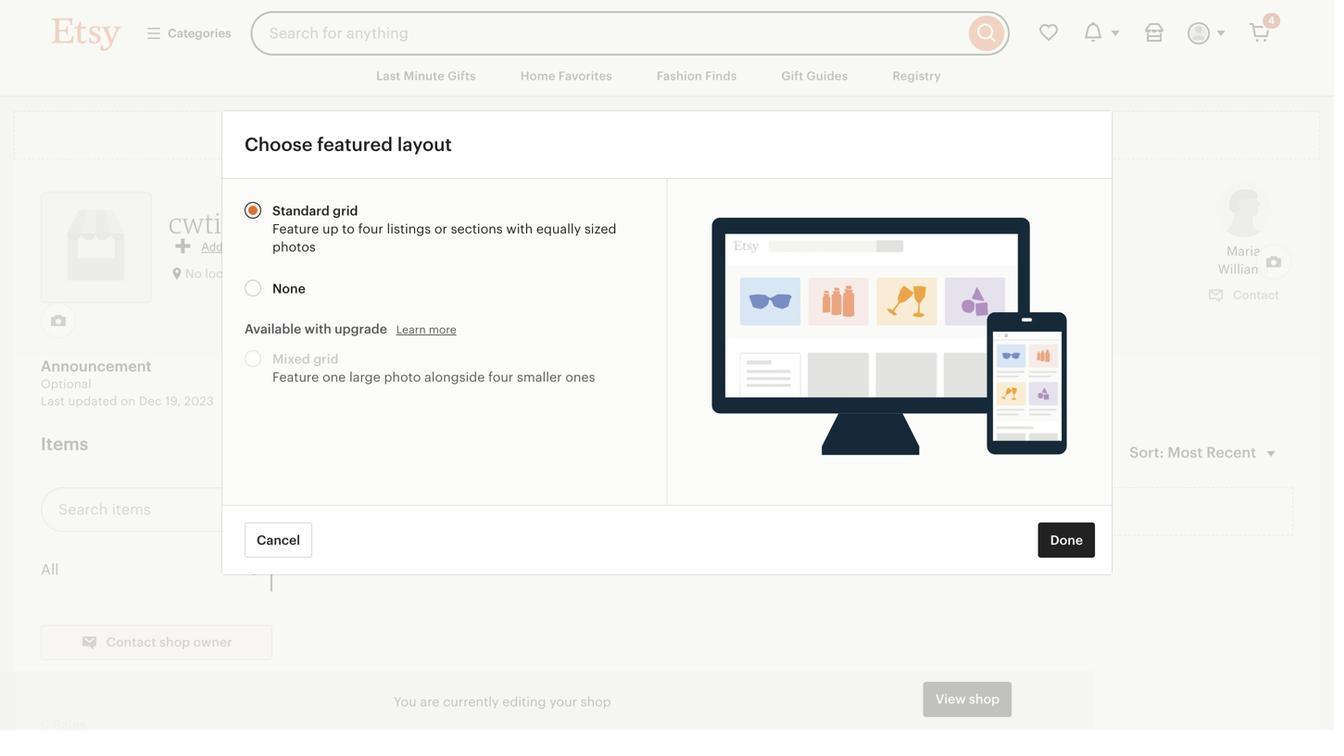Task type: vqa. For each thing, say whether or not it's contained in the screenshot.
Contact shop owner
yes



Task type: locate. For each thing, give the bounding box(es) containing it.
photo
[[384, 370, 421, 385]]

layout
[[397, 134, 452, 155]]

one right "in"
[[411, 240, 431, 254]]

sized
[[585, 222, 617, 236]]

standard grid feature up to four listings or sections with equally sized photos
[[272, 203, 617, 255]]

currently
[[443, 694, 499, 709]]

0 vertical spatial feature
[[272, 222, 319, 236]]

four
[[358, 222, 383, 236], [488, 370, 514, 385]]

none
[[272, 281, 306, 296]]

grid up up
[[333, 203, 358, 218]]

0 horizontal spatial with
[[305, 321, 331, 336]]

0 vertical spatial a
[[226, 240, 233, 254]]

0 horizontal spatial to
[[342, 222, 355, 236]]

grid
[[333, 203, 358, 218], [313, 352, 339, 367]]

title.
[[266, 240, 288, 254]]

0 vertical spatial one
[[411, 240, 431, 254]]

listings right highlight
[[871, 503, 915, 518]]

add a shop title. describe your shop in one sentence. button
[[175, 239, 486, 255]]

cancel
[[257, 533, 300, 547]]

dec
[[139, 394, 162, 408]]

sentence.
[[434, 240, 486, 254]]

1 vertical spatial feature
[[272, 370, 319, 385]]

0 vertical spatial your
[[342, 240, 365, 254]]

add right large at the left
[[385, 359, 409, 373]]

feature
[[272, 222, 319, 236], [272, 370, 319, 385]]

listings up "in"
[[387, 222, 431, 236]]

add
[[201, 240, 223, 254], [385, 359, 409, 373]]

to right the area
[[796, 503, 808, 518]]

no location set
[[185, 267, 274, 281]]

items
[[41, 434, 88, 454]]

1 vertical spatial one
[[322, 370, 346, 385]]

shop
[[236, 240, 262, 254], [369, 240, 395, 254], [423, 359, 451, 373], [159, 635, 190, 649], [969, 692, 1000, 706], [581, 694, 611, 709]]

0 vertical spatial add
[[201, 240, 223, 254]]

1 vertical spatial to
[[796, 503, 808, 518]]

0 horizontal spatial add
[[201, 240, 223, 254]]

grid inside mixed grid feature one large photo alongside four smaller ones
[[313, 352, 339, 367]]

shop left owner
[[159, 635, 190, 649]]

upgrade
[[335, 321, 387, 336]]

1 horizontal spatial listings
[[871, 503, 915, 518]]

a down learn
[[412, 359, 419, 373]]

0 vertical spatial grid
[[333, 203, 358, 218]]

four inside standard grid feature up to four listings or sections with equally sized photos
[[358, 222, 383, 236]]

in
[[398, 240, 407, 254]]

your right editing
[[550, 694, 577, 709]]

0 vertical spatial to
[[342, 222, 355, 236]]

equally
[[536, 222, 581, 236]]

featured area to highlight listings
[[706, 503, 915, 518]]

tab containing all
[[41, 548, 271, 591]]

your inside button
[[342, 240, 365, 254]]

location
[[205, 267, 253, 281]]

your
[[342, 240, 365, 254], [550, 694, 577, 709]]

large
[[349, 370, 381, 385]]

one inside button
[[411, 240, 431, 254]]

1 vertical spatial listings
[[871, 503, 915, 518]]

0 horizontal spatial a
[[226, 240, 233, 254]]

1 horizontal spatial with
[[506, 222, 533, 236]]

0 vertical spatial listings
[[387, 222, 431, 236]]

last
[[41, 394, 65, 408]]

available with upgrade learn more
[[245, 321, 457, 336]]

feature up photos
[[272, 222, 319, 236]]

2023
[[184, 394, 214, 408]]

done button
[[1038, 523, 1095, 558]]

add for add a shop title. describe your shop in one sentence.
[[201, 240, 223, 254]]

one
[[411, 240, 431, 254], [322, 370, 346, 385]]

0 horizontal spatial one
[[322, 370, 346, 385]]

standard
[[272, 203, 330, 218]]

a
[[226, 240, 233, 254], [412, 359, 419, 373]]

0 horizontal spatial four
[[358, 222, 383, 236]]

you are currently editing your shop
[[394, 694, 611, 709]]

shop left "in"
[[369, 240, 395, 254]]

your right describe
[[342, 240, 365, 254]]

tab
[[41, 548, 271, 591]]

1 vertical spatial add
[[385, 359, 409, 373]]

learn more link
[[391, 323, 457, 336]]

1 vertical spatial your
[[550, 694, 577, 709]]

listings
[[387, 222, 431, 236], [871, 503, 915, 518]]

0 horizontal spatial your
[[342, 240, 365, 254]]

feature inside mixed grid feature one large photo alongside four smaller ones
[[272, 370, 319, 385]]

grid for up
[[333, 203, 358, 218]]

feature down mixed
[[272, 370, 319, 385]]

maria
[[1227, 243, 1261, 258]]

1 vertical spatial a
[[412, 359, 419, 373]]

1 horizontal spatial a
[[412, 359, 419, 373]]

grid right mixed
[[313, 352, 339, 367]]

announcement optional last updated on dec 19, 2023
[[41, 358, 214, 408]]

19,
[[165, 394, 181, 408]]

1 horizontal spatial to
[[796, 503, 808, 518]]

contact shop owner button
[[41, 625, 272, 660]]

contact shop owner
[[103, 635, 232, 649]]

with
[[506, 222, 533, 236], [305, 321, 331, 336]]

four left smaller
[[488, 370, 514, 385]]

1 horizontal spatial one
[[411, 240, 431, 254]]

Search items text field
[[41, 487, 216, 532]]

with up mixed
[[305, 321, 331, 336]]

0 vertical spatial four
[[358, 222, 383, 236]]

describe
[[291, 240, 339, 254]]

1 vertical spatial four
[[488, 370, 514, 385]]

to
[[342, 222, 355, 236], [796, 503, 808, 518]]

maria williams
[[1218, 243, 1269, 276]]

with left equally
[[506, 222, 533, 236]]

menu bar
[[19, 56, 1316, 97]]

2 feature from the top
[[272, 370, 319, 385]]

tab inside cwtikvdscol9ac19 main content
[[41, 548, 271, 591]]

1 vertical spatial grid
[[313, 352, 339, 367]]

grid inside standard grid feature up to four listings or sections with equally sized photos
[[333, 203, 358, 218]]

alongside
[[424, 370, 485, 385]]

banner
[[19, 0, 1316, 56]]

1 horizontal spatial add
[[385, 359, 409, 373]]

mixed grid feature one large photo alongside four smaller ones
[[272, 352, 595, 385]]

add up location
[[201, 240, 223, 254]]

done
[[1050, 533, 1083, 547]]

1 feature from the top
[[272, 222, 319, 236]]

0 vertical spatial with
[[506, 222, 533, 236]]

four up add a shop title. describe your shop in one sentence.
[[358, 222, 383, 236]]

None search field
[[251, 11, 1010, 56]]

1 horizontal spatial four
[[488, 370, 514, 385]]

feature inside standard grid feature up to four listings or sections with equally sized photos
[[272, 222, 319, 236]]

view
[[936, 692, 966, 706]]

to right up
[[342, 222, 355, 236]]

view shop link
[[924, 682, 1012, 717]]

williams
[[1218, 262, 1269, 276]]

cancel button
[[245, 523, 312, 558]]

1 vertical spatial with
[[305, 321, 331, 336]]

one left large at the left
[[322, 370, 346, 385]]

available
[[245, 321, 301, 336]]

a up no location set
[[226, 240, 233, 254]]

0 horizontal spatial listings
[[387, 222, 431, 236]]



Task type: describe. For each thing, give the bounding box(es) containing it.
you
[[394, 694, 417, 709]]

maria williams link
[[1209, 182, 1278, 278]]

announcement
[[41, 358, 152, 375]]

choose featured layout
[[245, 134, 452, 155]]

add a shop title. describe your shop in one sentence.
[[201, 240, 486, 254]]

set
[[256, 267, 274, 281]]

highlight
[[812, 503, 867, 518]]

featured
[[706, 503, 762, 518]]

are
[[420, 694, 440, 709]]

smaller image
[[81, 634, 98, 651]]

four inside mixed grid feature one large photo alongside four smaller ones
[[488, 370, 514, 385]]

up
[[322, 222, 339, 236]]

optional
[[41, 377, 92, 391]]

maria williams image
[[1216, 182, 1272, 237]]

to inside standard grid feature up to four listings or sections with equally sized photos
[[342, 222, 355, 236]]

updated
[[68, 394, 117, 408]]

listings inside standard grid feature up to four listings or sections with equally sized photos
[[387, 222, 431, 236]]

shop right photo
[[423, 359, 451, 373]]

to inside cwtikvdscol9ac19 main content
[[796, 503, 808, 518]]

with inside standard grid feature up to four listings or sections with equally sized photos
[[506, 222, 533, 236]]

or
[[434, 222, 447, 236]]

one inside mixed grid feature one large photo alongside four smaller ones
[[322, 370, 346, 385]]

add a shop announcement button
[[360, 357, 541, 375]]

contact
[[106, 635, 156, 649]]

listings inside cwtikvdscol9ac19 main content
[[871, 503, 915, 518]]

add a shop announcement
[[385, 359, 541, 373]]

grid for one
[[313, 352, 339, 367]]

area
[[765, 503, 792, 518]]

shop left title.
[[236, 240, 262, 254]]

no
[[185, 267, 202, 281]]

editing
[[502, 694, 546, 709]]

shop right editing
[[581, 694, 611, 709]]

more
[[429, 323, 457, 336]]

feature for mixed
[[272, 370, 319, 385]]

learn
[[396, 323, 426, 336]]

ones
[[565, 370, 595, 385]]

announcement
[[455, 359, 541, 373]]

cwtikvdscol9ac19 main content
[[0, 97, 1334, 730]]

a for add a shop title. describe your shop in one sentence.
[[226, 240, 233, 254]]

feature for standard
[[272, 222, 319, 236]]

all
[[41, 561, 59, 578]]

add for add a shop announcement
[[385, 359, 409, 373]]

smaller
[[517, 370, 562, 385]]

choose
[[245, 134, 313, 155]]

on
[[121, 394, 136, 408]]

photos
[[272, 240, 316, 255]]

featured
[[317, 134, 393, 155]]

0
[[249, 561, 259, 578]]

owner
[[193, 635, 232, 649]]

mixed
[[272, 352, 310, 367]]

view shop
[[936, 692, 1000, 706]]

cwtikvdscol9ac19
[[169, 206, 388, 240]]

a for add a shop announcement
[[412, 359, 419, 373]]

1 horizontal spatial your
[[550, 694, 577, 709]]

shop right view
[[969, 692, 1000, 706]]

sections
[[451, 222, 503, 236]]



